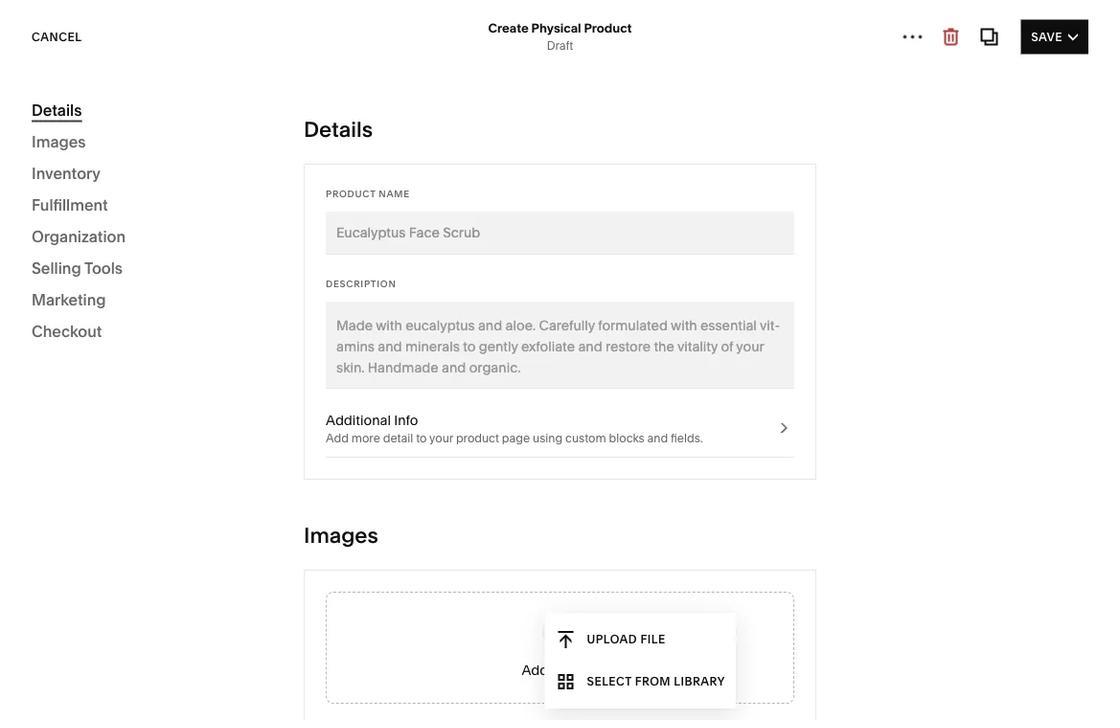 Task type: vqa. For each thing, say whether or not it's contained in the screenshot.
Eucalyptus Face Scrub "Field"
yes



Task type: locate. For each thing, give the bounding box(es) containing it.
details up inventory
[[32, 101, 82, 119]]

trial
[[323, 686, 346, 703]]

0 vertical spatial get
[[428, 312, 446, 326]]

details up product name
[[304, 116, 373, 142]]

upgrade
[[451, 686, 507, 703]]

to
[[414, 312, 425, 326], [416, 432, 427, 446], [412, 585, 433, 611], [540, 686, 553, 703]]

products
[[42, 188, 100, 205], [356, 209, 413, 225], [356, 228, 404, 242]]

1 horizontal spatial and
[[648, 432, 668, 446]]

organization
[[32, 227, 126, 246]]

tools down invoicing link
[[88, 319, 122, 335]]

details
[[32, 101, 82, 119], [304, 116, 373, 142]]

Eucalyptus Face Scrub field
[[336, 222, 784, 243]]

0 horizontal spatial product
[[326, 188, 376, 199]]

website
[[32, 119, 91, 138]]

set up your store
[[303, 125, 475, 151]]

0 horizontal spatial get
[[428, 312, 446, 326]]

menu
[[545, 613, 736, 709]]

2 horizontal spatial your
[[678, 686, 706, 703]]

of
[[663, 686, 676, 703]]

add
[[356, 312, 378, 326], [326, 432, 349, 446], [522, 663, 549, 679]]

get
[[428, 312, 446, 326], [556, 686, 577, 703]]

draft
[[547, 39, 573, 53]]

description
[[326, 278, 396, 289]]

1 vertical spatial products
[[356, 209, 413, 225]]

1 horizontal spatial add
[[356, 312, 378, 326]]

0 horizontal spatial and
[[396, 481, 417, 495]]

to inside the additional info add more detail to your product page using custom blocks and fields.
[[416, 432, 427, 446]]

edit site
[[1023, 42, 1079, 56]]

0 horizontal spatial add
[[326, 432, 349, 446]]

live
[[375, 481, 393, 495]]

store
[[422, 125, 475, 151]]

additional info add more detail to your product page using custom blocks and fields.
[[326, 413, 703, 446]]

products inside products link
[[42, 188, 100, 205]]

custom
[[566, 432, 606, 446]]

0 horizontal spatial details
[[32, 101, 82, 119]]

products for products products added.
[[356, 209, 413, 225]]

1 vertical spatial selling tools
[[42, 319, 122, 335]]

0 vertical spatial your
[[372, 125, 417, 151]]

days.
[[415, 686, 448, 703]]

your
[[291, 686, 319, 703]]

subscription button
[[303, 357, 785, 430]]

add inside the additional info add more detail to your product page using custom blocks and fields.
[[326, 432, 349, 446]]

2 horizontal spatial add
[[522, 663, 549, 679]]

cancel button
[[32, 20, 82, 54]]

added.
[[407, 228, 445, 242]]

1 horizontal spatial get
[[556, 686, 577, 703]]

selling tools link
[[42, 311, 223, 343]]

invoicing
[[42, 286, 101, 302]]

create physical product draft
[[488, 20, 632, 53]]

selling
[[32, 153, 81, 172], [32, 259, 81, 277], [42, 319, 86, 335]]

2 vertical spatial your
[[678, 686, 706, 703]]

products down product name
[[356, 228, 404, 242]]

your right of
[[678, 686, 706, 703]]

0 vertical spatial and
[[648, 432, 668, 446]]

1 vertical spatial images
[[304, 523, 378, 549]]

1 vertical spatial product
[[326, 188, 376, 199]]

selling down the marketing
[[42, 319, 86, 335]]

products down "name"
[[356, 209, 413, 225]]

selling up the invoicing
[[32, 259, 81, 277]]

product
[[584, 20, 632, 35], [326, 188, 376, 199]]

1 vertical spatial your
[[430, 432, 453, 446]]

1 horizontal spatial your
[[430, 432, 453, 446]]

detail
[[383, 432, 413, 446]]

0 vertical spatial selling tools
[[32, 259, 123, 277]]

images down go
[[304, 523, 378, 549]]

add left a
[[356, 312, 378, 326]]

your right up
[[372, 125, 417, 151]]

cancel
[[32, 30, 82, 44]]

tools up invoicing link
[[84, 259, 123, 277]]

ways
[[356, 585, 408, 611]]

subscription
[[356, 378, 437, 394]]

product left "name"
[[326, 188, 376, 199]]

images up inventory
[[32, 132, 86, 151]]

in
[[384, 686, 396, 703]]

to right 'now'
[[540, 686, 553, 703]]

selling tools up the invoicing
[[32, 259, 123, 277]]

1 horizontal spatial product
[[584, 20, 632, 35]]

site.
[[710, 686, 735, 703]]

selling.
[[446, 481, 485, 495]]

scheduling
[[859, 656, 941, 674]]

products link
[[42, 180, 223, 213]]

1 vertical spatial and
[[396, 481, 417, 495]]

add inside payments add a way to get paid.
[[356, 312, 378, 326]]

selling tools
[[32, 259, 123, 277], [42, 319, 122, 335]]

selling tools down the marketing
[[42, 319, 122, 335]]

your left 'product'
[[430, 432, 453, 446]]

0 vertical spatial selling
[[32, 153, 81, 172]]

0 vertical spatial product
[[584, 20, 632, 35]]

go live and start selling. button
[[303, 441, 785, 515]]

name
[[379, 188, 410, 199]]

0 vertical spatial tools
[[84, 259, 123, 277]]

acuity
[[809, 656, 855, 674]]

get left the
[[556, 686, 577, 703]]

0 horizontal spatial images
[[32, 132, 86, 151]]

and inside the additional info add more detail to your product page using custom blocks and fields.
[[648, 432, 668, 446]]

and left fields.
[[648, 432, 668, 446]]

selling down the website
[[32, 153, 81, 172]]

2 vertical spatial products
[[356, 228, 404, 242]]

1 vertical spatial add
[[326, 432, 349, 446]]

to right way
[[414, 312, 425, 326]]

start
[[419, 481, 444, 495]]

0 vertical spatial add
[[356, 312, 378, 326]]

select from library
[[587, 675, 725, 689]]

your inside the additional info add more detail to your product page using custom blocks and fields.
[[430, 432, 453, 446]]

images
[[32, 132, 86, 151], [304, 523, 378, 549]]

sell
[[438, 585, 473, 611]]

upload file button
[[545, 619, 736, 661]]

0 horizontal spatial your
[[372, 125, 417, 151]]

discounts link
[[42, 245, 223, 278]]

your
[[372, 125, 417, 151], [430, 432, 453, 446], [678, 686, 706, 703]]

product right physical
[[584, 20, 632, 35]]

way
[[390, 312, 412, 326]]

to right detail
[[416, 432, 427, 446]]

tools
[[84, 259, 123, 277], [88, 319, 122, 335]]

1 vertical spatial tools
[[88, 319, 122, 335]]

info
[[394, 413, 418, 429]]

products down inventory
[[42, 188, 100, 205]]

and right live
[[396, 481, 417, 495]]

0 vertical spatial products
[[42, 188, 100, 205]]

add down the additional
[[326, 432, 349, 446]]

save button
[[1021, 20, 1089, 54]]

get left paid. at top
[[428, 312, 446, 326]]

and
[[648, 432, 668, 446], [396, 481, 417, 495]]

add up 'now'
[[522, 663, 549, 679]]

up
[[341, 125, 368, 151]]

invoicing link
[[42, 278, 223, 311]]

library
[[674, 675, 725, 689]]

file
[[641, 633, 666, 647]]



Task type: describe. For each thing, give the bounding box(es) containing it.
from
[[635, 675, 671, 689]]

most
[[604, 686, 636, 703]]

payments add a way to get paid.
[[356, 293, 476, 326]]

products products added.
[[356, 209, 445, 242]]

menu containing upload file
[[545, 613, 736, 709]]

2 vertical spatial add
[[522, 663, 549, 679]]

1 vertical spatial selling
[[32, 259, 81, 277]]

select from library button
[[545, 661, 736, 704]]

add images
[[522, 663, 599, 679]]

the
[[580, 686, 601, 703]]

inventory
[[32, 164, 101, 183]]

discounts
[[42, 254, 106, 270]]

1 vertical spatial get
[[556, 686, 577, 703]]

blocks
[[609, 432, 645, 446]]

more ways to sell
[[298, 585, 473, 611]]

upload file
[[587, 633, 666, 647]]

checkout
[[32, 322, 102, 341]]

0 vertical spatial images
[[32, 132, 86, 151]]

save
[[1032, 30, 1063, 44]]

site
[[1053, 42, 1079, 56]]

marketing
[[32, 290, 106, 309]]

more
[[298, 585, 352, 611]]

selling link
[[32, 152, 213, 174]]

ends
[[350, 686, 381, 703]]

edit site button
[[1013, 32, 1090, 66]]

paid.
[[449, 312, 476, 326]]

product inside create physical product draft
[[584, 20, 632, 35]]

products for products
[[42, 188, 100, 205]]

a
[[381, 312, 388, 326]]

payments
[[356, 293, 419, 310]]

your trial ends in 14 days. upgrade now to get the most out of your site.
[[291, 686, 735, 703]]

orders
[[42, 221, 87, 237]]

orders link
[[42, 213, 223, 245]]

edit
[[1023, 42, 1050, 56]]

1 horizontal spatial details
[[304, 116, 373, 142]]

select
[[587, 675, 632, 689]]

and inside button
[[396, 481, 417, 495]]

acuity scheduling
[[809, 656, 941, 674]]

to inside payments add a way to get paid.
[[414, 312, 425, 326]]

now
[[510, 686, 537, 703]]

out
[[639, 686, 660, 703]]

go live and start selling.
[[356, 481, 485, 495]]

2 vertical spatial selling
[[42, 319, 86, 335]]

1 horizontal spatial images
[[304, 523, 378, 549]]

additional
[[326, 413, 391, 429]]

14
[[399, 686, 412, 703]]

product name
[[326, 188, 410, 199]]

using
[[533, 432, 563, 446]]

set
[[303, 125, 337, 151]]

more
[[352, 432, 380, 446]]

to left sell
[[412, 585, 433, 611]]

fields.
[[671, 432, 703, 446]]

create
[[488, 20, 529, 35]]

go
[[356, 481, 372, 495]]

physical
[[532, 20, 581, 35]]

product
[[456, 432, 499, 446]]

website link
[[32, 118, 213, 140]]

page
[[502, 432, 530, 446]]

fulfillment
[[32, 196, 108, 214]]

images
[[552, 663, 599, 679]]

upload
[[587, 633, 638, 647]]

get inside payments add a way to get paid.
[[428, 312, 446, 326]]



